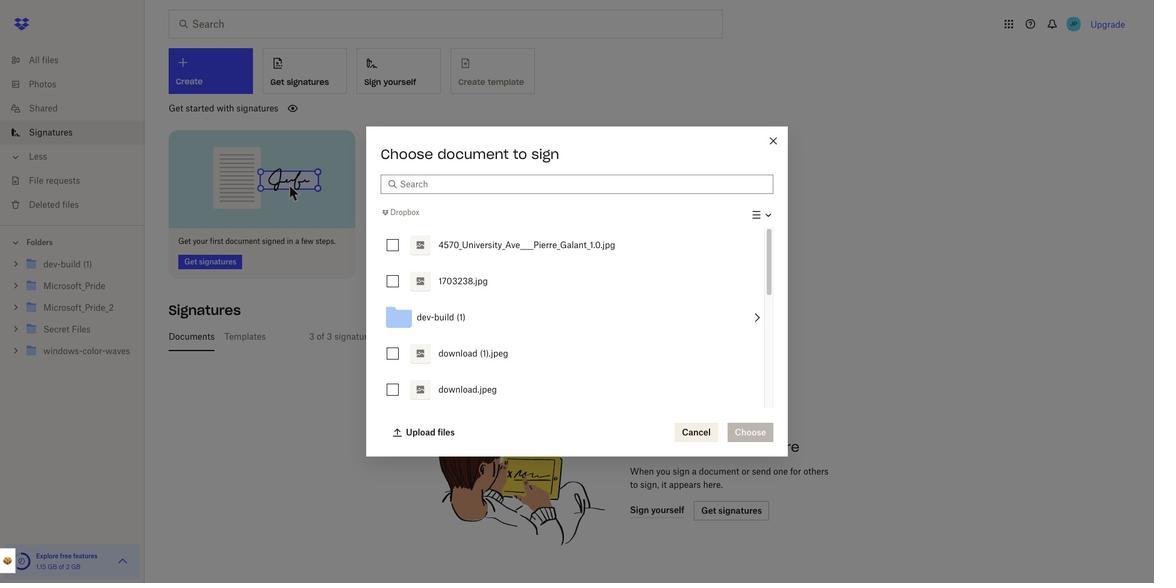 Task type: locate. For each thing, give the bounding box(es) containing it.
list
[[0, 41, 145, 225]]

row group containing 4570_university_ave____pierre_galant_1.0.jpg
[[381, 227, 765, 583]]

0 vertical spatial to
[[513, 146, 528, 163]]

all files
[[29, 55, 59, 65]]

0 horizontal spatial document
[[226, 237, 260, 246]]

files right upload
[[438, 427, 455, 438]]

first
[[210, 237, 224, 246]]

upload files
[[406, 427, 455, 438]]

get signatures button
[[263, 48, 347, 94]]

0 horizontal spatial documents
[[169, 332, 215, 342]]

1 vertical spatial signatures
[[237, 103, 279, 113]]

features
[[73, 553, 98, 560]]

0 vertical spatial requests
[[46, 175, 80, 186]]

0 vertical spatial yourself
[[384, 77, 416, 87]]

0 vertical spatial document
[[438, 146, 509, 163]]

0 horizontal spatial yourself
[[384, 77, 416, 87]]

requests left left
[[375, 331, 409, 341]]

of inside explore free features 1.15 gb of 2 gb
[[59, 564, 64, 571]]

1 horizontal spatial document
[[438, 146, 509, 163]]

2 horizontal spatial files
[[438, 427, 455, 438]]

is
[[542, 331, 548, 341]]

1 vertical spatial get
[[169, 103, 183, 113]]

1 vertical spatial signatures
[[169, 302, 241, 319]]

files right all
[[42, 55, 59, 65]]

files inside button
[[438, 427, 455, 438]]

1 horizontal spatial to
[[631, 480, 638, 490]]

document
[[438, 146, 509, 163], [226, 237, 260, 246], [699, 466, 740, 477]]

signatures up templates
[[169, 302, 241, 319]]

to inside dialog
[[513, 146, 528, 163]]

0 vertical spatial of
[[317, 331, 325, 341]]

document inside dialog
[[438, 146, 509, 163]]

requests up deleted files
[[46, 175, 80, 186]]

download.jpeg button
[[403, 372, 765, 408]]

gb right 1.15
[[48, 564, 57, 571]]

1 horizontal spatial 3
[[327, 331, 332, 341]]

2 horizontal spatial document
[[699, 466, 740, 477]]

shared link
[[10, 96, 145, 121]]

deleted files
[[29, 200, 79, 210]]

signatures
[[29, 127, 73, 137], [169, 302, 241, 319]]

photos link
[[10, 72, 145, 96]]

1 vertical spatial documents
[[631, 439, 710, 455]]

files for all files
[[42, 55, 59, 65]]

1 horizontal spatial documents
[[631, 439, 710, 455]]

3
[[309, 331, 315, 341], [327, 331, 332, 341]]

download.jpeg
[[439, 385, 497, 395]]

yourself
[[384, 77, 416, 87], [508, 331, 539, 341]]

shared
[[29, 103, 58, 113]]

few
[[301, 237, 314, 246]]

tab list
[[164, 322, 1121, 351]]

1 horizontal spatial signatures
[[287, 77, 329, 87]]

sign up appears
[[673, 466, 690, 477]]

1 horizontal spatial sign
[[673, 466, 690, 477]]

group
[[0, 251, 145, 371]]

0 horizontal spatial requests
[[46, 175, 80, 186]]

files for deleted files
[[62, 200, 79, 210]]

0 vertical spatial get
[[271, 77, 284, 87]]

sign inside when you sign a document or send one for others to sign, it appears here.
[[673, 466, 690, 477]]

a
[[295, 237, 299, 246], [692, 466, 697, 477]]

row group
[[381, 227, 765, 583]]

get left your
[[178, 237, 191, 246]]

all files link
[[10, 48, 145, 72]]

1 horizontal spatial files
[[62, 200, 79, 210]]

or
[[742, 466, 750, 477]]

get for get your first document signed in a few steps.
[[178, 237, 191, 246]]

signatures down shared
[[29, 127, 73, 137]]

sign up search text field
[[532, 146, 560, 163]]

deleted
[[29, 200, 60, 210]]

1 vertical spatial of
[[59, 564, 64, 571]]

left
[[411, 331, 424, 341]]

sign inside dialog
[[532, 146, 560, 163]]

build
[[434, 312, 455, 323]]

gb
[[48, 564, 57, 571], [71, 564, 81, 571]]

1 horizontal spatial requests
[[375, 331, 409, 341]]

0 horizontal spatial gb
[[48, 564, 57, 571]]

files down file requests link at the top of the page
[[62, 200, 79, 210]]

get inside button
[[271, 77, 284, 87]]

tab list containing 3 of 3 signature requests left this month. signing yourself is unlimited.
[[164, 322, 1121, 351]]

1703238.jpg
[[439, 276, 488, 286]]

file requests link
[[10, 169, 145, 193]]

less
[[29, 151, 47, 162]]

a up appears
[[692, 466, 697, 477]]

of
[[317, 331, 325, 341], [59, 564, 64, 571]]

files
[[42, 55, 59, 65], [62, 200, 79, 210], [438, 427, 455, 438]]

to
[[513, 146, 528, 163], [631, 480, 638, 490]]

documents up you
[[631, 439, 710, 455]]

photos
[[29, 79, 56, 89]]

0 vertical spatial documents
[[169, 332, 215, 342]]

1 vertical spatial to
[[631, 480, 638, 490]]

0 horizontal spatial to
[[513, 146, 528, 163]]

get left started
[[169, 103, 183, 113]]

2 vertical spatial document
[[699, 466, 740, 477]]

documents
[[169, 332, 215, 342], [631, 439, 710, 455]]

of left the signature
[[317, 331, 325, 341]]

0 horizontal spatial of
[[59, 564, 64, 571]]

documents left templates
[[169, 332, 215, 342]]

0 horizontal spatial a
[[295, 237, 299, 246]]

signature
[[335, 331, 372, 341]]

of left 2
[[59, 564, 64, 571]]

1 vertical spatial a
[[692, 466, 697, 477]]

choose document to sign
[[381, 146, 560, 163]]

download (1).jpeg
[[439, 349, 509, 359]]

0 vertical spatial signatures
[[287, 77, 329, 87]]

1 vertical spatial sign
[[673, 466, 690, 477]]

files for upload files
[[438, 427, 455, 438]]

signatures
[[287, 77, 329, 87], [237, 103, 279, 113]]

0 vertical spatial a
[[295, 237, 299, 246]]

0 horizontal spatial signatures
[[29, 127, 73, 137]]

documents for documents appear here
[[631, 439, 710, 455]]

a right in on the left top of the page
[[295, 237, 299, 246]]

get signatures
[[271, 77, 329, 87]]

2 vertical spatial files
[[438, 427, 455, 438]]

requests
[[46, 175, 80, 186], [375, 331, 409, 341]]

1 horizontal spatial gb
[[71, 564, 81, 571]]

download
[[439, 349, 478, 359]]

1 horizontal spatial yourself
[[508, 331, 539, 341]]

2 vertical spatial get
[[178, 237, 191, 246]]

when you sign a document or send one for others to sign, it appears here.
[[631, 466, 829, 490]]

upload
[[406, 427, 436, 438]]

0 horizontal spatial sign
[[532, 146, 560, 163]]

download (1).jpeg button
[[403, 336, 765, 372]]

1 horizontal spatial a
[[692, 466, 697, 477]]

gb right 2
[[71, 564, 81, 571]]

get for get signatures
[[271, 77, 284, 87]]

0 vertical spatial files
[[42, 55, 59, 65]]

folders button
[[0, 233, 145, 251]]

1 horizontal spatial of
[[317, 331, 325, 341]]

get
[[271, 77, 284, 87], [169, 103, 183, 113], [178, 237, 191, 246]]

0 vertical spatial signatures
[[29, 127, 73, 137]]

all
[[29, 55, 40, 65]]

send
[[753, 466, 772, 477]]

0 horizontal spatial files
[[42, 55, 59, 65]]

sign
[[532, 146, 560, 163], [673, 466, 690, 477]]

sign yourself button
[[357, 48, 441, 94]]

0 horizontal spatial signatures
[[237, 103, 279, 113]]

appear
[[714, 439, 764, 455]]

get your first document signed in a few steps.
[[178, 237, 336, 246]]

cancel
[[682, 427, 711, 438]]

yourself right sign on the top left of page
[[384, 77, 416, 87]]

cancel button
[[675, 423, 719, 442]]

steps.
[[316, 237, 336, 246]]

free
[[60, 553, 72, 560]]

documents appear here
[[631, 439, 800, 455]]

documents inside tab list
[[169, 332, 215, 342]]

get up get started with signatures
[[271, 77, 284, 87]]

here
[[768, 439, 800, 455]]

you
[[657, 466, 671, 477]]

file
[[29, 175, 43, 186]]

yourself left 'is'
[[508, 331, 539, 341]]

signatures inside "link"
[[29, 127, 73, 137]]

1 vertical spatial requests
[[375, 331, 409, 341]]

sign
[[365, 77, 381, 87]]

0 vertical spatial sign
[[532, 146, 560, 163]]

a inside when you sign a document or send one for others to sign, it appears here.
[[692, 466, 697, 477]]

choose
[[381, 146, 433, 163]]

1 vertical spatial files
[[62, 200, 79, 210]]

dev-build (1)
[[417, 312, 466, 323]]

0 horizontal spatial 3
[[309, 331, 315, 341]]



Task type: describe. For each thing, give the bounding box(es) containing it.
in
[[287, 237, 293, 246]]

1 horizontal spatial signatures
[[169, 302, 241, 319]]

dev-build (1) button
[[381, 300, 765, 336]]

2 3 from the left
[[327, 331, 332, 341]]

for
[[791, 466, 802, 477]]

when
[[631, 466, 654, 477]]

Search text field
[[400, 178, 767, 191]]

sign,
[[641, 480, 660, 490]]

1 3 from the left
[[309, 331, 315, 341]]

choose document to sign dialog
[[366, 127, 788, 583]]

upload files button
[[386, 423, 462, 442]]

your
[[193, 237, 208, 246]]

1 gb from the left
[[48, 564, 57, 571]]

2 gb from the left
[[71, 564, 81, 571]]

of inside tab list
[[317, 331, 325, 341]]

document inside when you sign a document or send one for others to sign, it appears here.
[[699, 466, 740, 477]]

it
[[662, 480, 667, 490]]

documents for documents
[[169, 332, 215, 342]]

4570_university_ave____pierre_galant_1.0.jpg button
[[403, 227, 765, 264]]

quota usage element
[[12, 552, 31, 571]]

one
[[774, 466, 789, 477]]

(1)
[[457, 312, 466, 323]]

with
[[217, 103, 234, 113]]

1 vertical spatial document
[[226, 237, 260, 246]]

explore
[[36, 553, 59, 560]]

started
[[186, 103, 214, 113]]

signing
[[474, 331, 505, 341]]

templates
[[225, 332, 266, 342]]

3 of 3 signature requests left this month. signing yourself is unlimited.
[[309, 331, 591, 341]]

get started with signatures
[[169, 103, 279, 113]]

signatures inside button
[[287, 77, 329, 87]]

4570_university_ave____pierre_galant_1.0.jpg
[[439, 240, 616, 250]]

upgrade
[[1091, 19, 1126, 29]]

signatures link
[[10, 121, 145, 145]]

sign yourself
[[365, 77, 416, 87]]

appears
[[670, 480, 701, 490]]

signed
[[262, 237, 285, 246]]

signatures list item
[[0, 121, 145, 145]]

this
[[427, 331, 441, 341]]

here.
[[704, 480, 723, 490]]

file requests
[[29, 175, 80, 186]]

requests inside list
[[46, 175, 80, 186]]

explore free features 1.15 gb of 2 gb
[[36, 553, 98, 571]]

month.
[[444, 331, 472, 341]]

2
[[66, 564, 70, 571]]

folders
[[27, 238, 53, 247]]

less image
[[10, 151, 22, 163]]

deleted files link
[[10, 193, 145, 217]]

others
[[804, 466, 829, 477]]

unlimited.
[[551, 331, 591, 341]]

dropbox image
[[10, 12, 34, 36]]

upgrade link
[[1091, 19, 1126, 29]]

yourself inside button
[[384, 77, 416, 87]]

1703238.jpg button
[[403, 264, 765, 300]]

1.15
[[36, 564, 46, 571]]

to inside when you sign a document or send one for others to sign, it appears here.
[[631, 480, 638, 490]]

dropbox
[[391, 208, 420, 217]]

get for get started with signatures
[[169, 103, 183, 113]]

1 vertical spatial yourself
[[508, 331, 539, 341]]

dropbox link
[[381, 207, 420, 219]]

dev-
[[417, 312, 434, 323]]

requests inside tab list
[[375, 331, 409, 341]]

(1).jpeg
[[480, 349, 509, 359]]

row group inside choose document to sign dialog
[[381, 227, 765, 583]]

list containing all files
[[0, 41, 145, 225]]



Task type: vqa. For each thing, say whether or not it's contained in the screenshot.
the top the documents
yes



